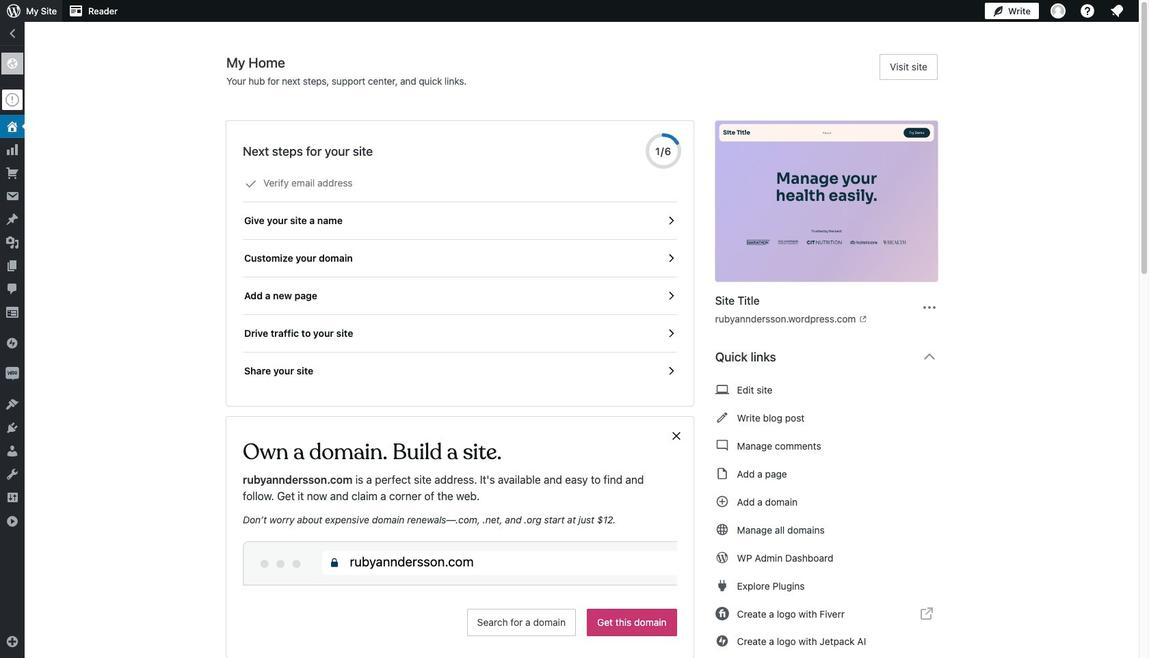 Task type: describe. For each thing, give the bounding box(es) containing it.
more options for site site title image
[[922, 299, 938, 316]]

launchpad checklist element
[[243, 165, 677, 390]]

help image
[[1080, 3, 1096, 19]]

1 task enabled image from the top
[[665, 215, 677, 227]]

edit image
[[715, 410, 729, 426]]

2 img image from the top
[[5, 367, 19, 381]]

my profile image
[[1051, 3, 1066, 18]]



Task type: vqa. For each thing, say whether or not it's contained in the screenshot.
laptop icon
yes



Task type: locate. For each thing, give the bounding box(es) containing it.
0 vertical spatial img image
[[5, 337, 19, 350]]

dismiss domain name promotion image
[[670, 428, 683, 445]]

2 task enabled image from the top
[[665, 252, 677, 265]]

laptop image
[[715, 382, 729, 398]]

4 task enabled image from the top
[[665, 365, 677, 378]]

mode_comment image
[[715, 438, 729, 454]]

1 vertical spatial img image
[[5, 367, 19, 381]]

main content
[[226, 54, 949, 659]]

img image
[[5, 337, 19, 350], [5, 367, 19, 381]]

manage your notifications image
[[1109, 3, 1125, 19]]

3 task enabled image from the top
[[665, 328, 677, 340]]

task enabled image
[[665, 215, 677, 227], [665, 252, 677, 265], [665, 328, 677, 340], [665, 365, 677, 378]]

insert_drive_file image
[[715, 466, 729, 482]]

progress bar
[[646, 133, 681, 169]]

task enabled image
[[665, 290, 677, 302]]

1 img image from the top
[[5, 337, 19, 350]]



